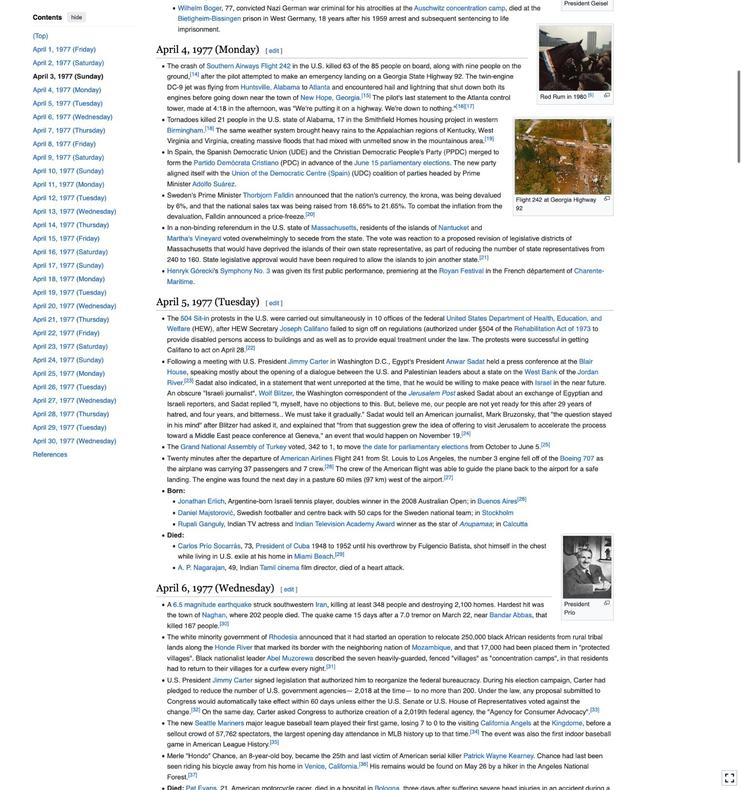 Task type: describe. For each thing, give the bounding box(es) containing it.
fullscreen image
[[725, 774, 735, 784]]



